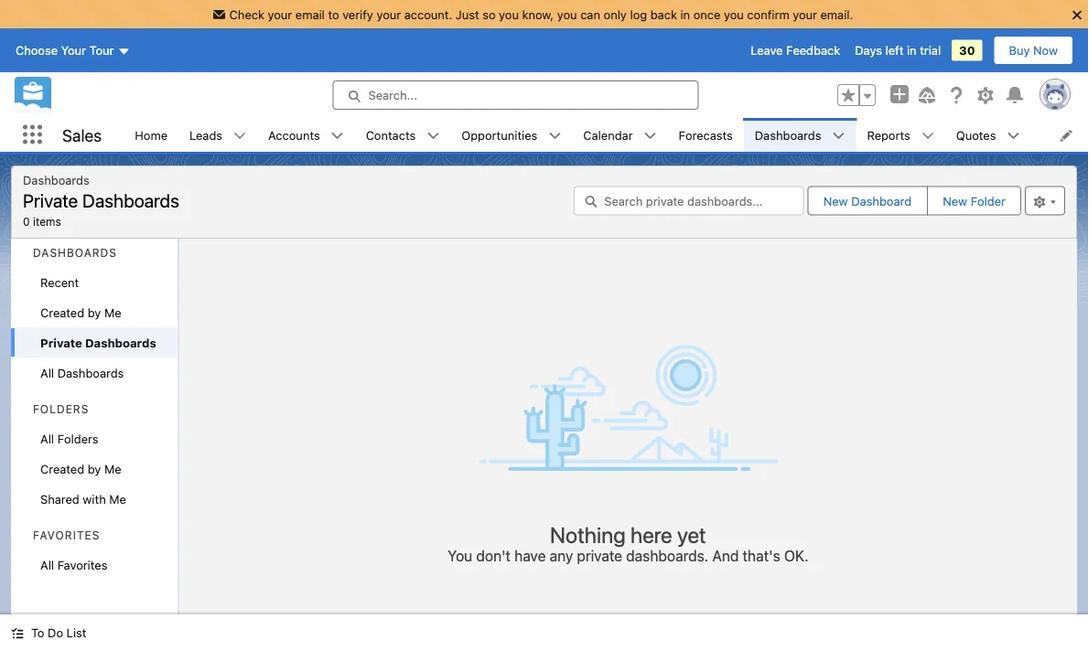 Task type: describe. For each thing, give the bounding box(es) containing it.
contacts
[[366, 128, 416, 142]]

3 your from the left
[[793, 7, 817, 21]]

created for private
[[40, 306, 84, 319]]

shared
[[40, 492, 79, 506]]

list containing home
[[124, 118, 1088, 152]]

text default image for dashboards
[[832, 130, 845, 142]]

you
[[448, 548, 472, 565]]

recent
[[40, 276, 79, 289]]

choose your tour button
[[15, 36, 131, 65]]

all dashboards link
[[11, 358, 178, 388]]

dashboards down private dashboards link
[[57, 366, 124, 380]]

know,
[[522, 7, 554, 21]]

dashboards inside list item
[[755, 128, 821, 142]]

text default image inside to do list button
[[11, 627, 24, 640]]

feedback
[[786, 44, 840, 57]]

reports
[[867, 128, 911, 142]]

dashboards list item
[[744, 118, 856, 152]]

1 your from the left
[[268, 7, 292, 21]]

account.
[[404, 7, 452, 21]]

home
[[135, 128, 168, 142]]

buy
[[1009, 44, 1030, 57]]

with
[[83, 492, 106, 506]]

calendar
[[583, 128, 633, 142]]

dashboard
[[851, 194, 912, 208]]

search... button
[[333, 81, 699, 110]]

only
[[604, 7, 627, 21]]

do
[[48, 627, 63, 640]]

created by me link for dashboards
[[11, 297, 178, 328]]

any
[[550, 548, 573, 565]]

text default image for opportunities
[[549, 130, 561, 142]]

dashboards.
[[626, 548, 709, 565]]

private dashboards
[[40, 336, 156, 350]]

0 vertical spatial folders
[[33, 403, 89, 416]]

to
[[31, 627, 44, 640]]

that's
[[743, 548, 780, 565]]

text default image for calendar
[[644, 130, 657, 142]]

check
[[229, 7, 264, 21]]

contacts link
[[355, 118, 427, 152]]

leave
[[751, 44, 783, 57]]

left
[[886, 44, 904, 57]]

30
[[959, 44, 975, 57]]

new dashboard button
[[809, 187, 926, 215]]

nothing
[[550, 522, 626, 548]]

new folder
[[943, 194, 1006, 208]]

to do list button
[[0, 615, 97, 652]]

1 you from the left
[[499, 7, 519, 21]]

ok.
[[784, 548, 809, 565]]

just
[[456, 7, 479, 21]]

contacts list item
[[355, 118, 451, 152]]

by for with
[[88, 462, 101, 476]]

2 your from the left
[[377, 7, 401, 21]]

text default image for reports
[[922, 130, 934, 142]]

shared with me link
[[11, 484, 178, 514]]

accounts link
[[257, 118, 331, 152]]

reports list item
[[856, 118, 945, 152]]

forecasts
[[679, 128, 733, 142]]

list
[[66, 627, 86, 640]]

trial
[[920, 44, 941, 57]]

tour
[[89, 44, 114, 57]]

created by me for private
[[40, 306, 121, 319]]

leads list item
[[179, 118, 257, 152]]

1 horizontal spatial in
[[907, 44, 917, 57]]

text default image for quotes
[[1007, 130, 1020, 142]]

new folder button
[[927, 186, 1021, 216]]

shared with me
[[40, 492, 126, 506]]

buy now
[[1009, 44, 1058, 57]]

1 vertical spatial favorites
[[57, 558, 107, 572]]

text default image for leads
[[233, 130, 246, 142]]

created by me link for with
[[11, 454, 178, 484]]

0
[[23, 215, 30, 228]]

buy now button
[[994, 36, 1074, 65]]

Search private dashboards... text field
[[574, 186, 804, 216]]

items
[[33, 215, 61, 228]]

to do list
[[31, 627, 86, 640]]

verify
[[342, 7, 373, 21]]



Task type: locate. For each thing, give the bounding box(es) containing it.
text default image inside accounts list item
[[331, 130, 344, 142]]

list
[[124, 118, 1088, 152]]

2 all from the top
[[40, 432, 54, 446]]

once
[[694, 7, 721, 21]]

1 text default image from the left
[[331, 130, 344, 142]]

check your email to verify your account. just so you know, you can only log back in once you confirm your email.
[[229, 7, 853, 21]]

choose
[[16, 44, 58, 57]]

created
[[40, 306, 84, 319], [40, 462, 84, 476]]

text default image inside dashboards list item
[[832, 130, 845, 142]]

text default image right leads
[[233, 130, 246, 142]]

text default image
[[233, 130, 246, 142], [549, 130, 561, 142], [832, 130, 845, 142], [11, 627, 24, 640]]

text default image right reports
[[922, 130, 934, 142]]

0 horizontal spatial new
[[824, 194, 848, 208]]

2 text default image from the left
[[427, 130, 440, 142]]

dashboards private dashboards 0 items
[[23, 173, 179, 228]]

1 vertical spatial all
[[40, 432, 54, 446]]

in
[[681, 7, 690, 21], [907, 44, 917, 57]]

calendar list item
[[572, 118, 668, 152]]

text default image left reports
[[832, 130, 845, 142]]

private up items
[[23, 189, 78, 211]]

created by me link up private dashboards
[[11, 297, 178, 328]]

dashboards up recent
[[33, 247, 117, 259]]

your right verify
[[377, 7, 401, 21]]

favorites down shared with me
[[57, 558, 107, 572]]

all up shared
[[40, 432, 54, 446]]

1 vertical spatial created by me
[[40, 462, 121, 476]]

2 created by me from the top
[[40, 462, 121, 476]]

3 all from the top
[[40, 558, 54, 572]]

leads
[[189, 128, 223, 142]]

your left email.
[[793, 7, 817, 21]]

created by me
[[40, 306, 121, 319], [40, 462, 121, 476]]

0 vertical spatial in
[[681, 7, 690, 21]]

0 vertical spatial private
[[23, 189, 78, 211]]

me
[[104, 306, 121, 319], [104, 462, 121, 476], [109, 492, 126, 506]]

private
[[23, 189, 78, 211], [40, 336, 82, 350]]

favorites
[[33, 530, 100, 542], [57, 558, 107, 572]]

1 created from the top
[[40, 306, 84, 319]]

dashboards right forecasts
[[755, 128, 821, 142]]

nothing here yet you don't have any private dashboards. and that's ok.
[[448, 522, 809, 565]]

3 text default image from the left
[[644, 130, 657, 142]]

in right back
[[681, 7, 690, 21]]

yet
[[677, 522, 706, 548]]

forecasts link
[[668, 118, 744, 152]]

quotes
[[956, 128, 996, 142]]

now
[[1033, 44, 1058, 57]]

text default image right contacts
[[427, 130, 440, 142]]

all folders
[[40, 432, 98, 446]]

folders
[[33, 403, 89, 416], [57, 432, 98, 446]]

here
[[631, 522, 672, 548]]

text default image inside leads list item
[[233, 130, 246, 142]]

leads link
[[179, 118, 233, 152]]

all for all dashboards
[[40, 366, 54, 380]]

2 new from the left
[[943, 194, 968, 208]]

accounts list item
[[257, 118, 355, 152]]

accounts
[[268, 128, 320, 142]]

sales
[[62, 125, 102, 145]]

1 vertical spatial by
[[88, 462, 101, 476]]

days
[[855, 44, 882, 57]]

text default image
[[331, 130, 344, 142], [427, 130, 440, 142], [644, 130, 657, 142], [922, 130, 934, 142], [1007, 130, 1020, 142]]

you right once
[[724, 7, 744, 21]]

your left the email in the top left of the page
[[268, 7, 292, 21]]

0 vertical spatial by
[[88, 306, 101, 319]]

created by me link up the with
[[11, 454, 178, 484]]

text default image for contacts
[[427, 130, 440, 142]]

text default image right quotes
[[1007, 130, 1020, 142]]

email
[[295, 7, 325, 21]]

you left can
[[557, 7, 577, 21]]

1 created by me from the top
[[40, 306, 121, 319]]

2 vertical spatial all
[[40, 558, 54, 572]]

all
[[40, 366, 54, 380], [40, 432, 54, 446], [40, 558, 54, 572]]

by up the with
[[88, 462, 101, 476]]

me for dashboards
[[104, 306, 121, 319]]

recent link
[[11, 267, 178, 297]]

in right the left
[[907, 44, 917, 57]]

0 vertical spatial created
[[40, 306, 84, 319]]

1 horizontal spatial you
[[557, 7, 577, 21]]

you
[[499, 7, 519, 21], [557, 7, 577, 21], [724, 7, 744, 21]]

2 horizontal spatial you
[[724, 7, 744, 21]]

0 vertical spatial created by me
[[40, 306, 121, 319]]

folders up all folders
[[33, 403, 89, 416]]

reports link
[[856, 118, 922, 152]]

new
[[824, 194, 848, 208], [943, 194, 968, 208]]

1 new from the left
[[824, 194, 848, 208]]

2 vertical spatial me
[[109, 492, 126, 506]]

1 vertical spatial created by me link
[[11, 454, 178, 484]]

new for new dashboard
[[824, 194, 848, 208]]

text default image inside contacts list item
[[427, 130, 440, 142]]

1 created by me link from the top
[[11, 297, 178, 328]]

2 you from the left
[[557, 7, 577, 21]]

confirm
[[747, 7, 790, 21]]

0 vertical spatial all
[[40, 366, 54, 380]]

group
[[838, 84, 876, 106]]

1 all from the top
[[40, 366, 54, 380]]

text default image for accounts
[[331, 130, 344, 142]]

1 horizontal spatial your
[[377, 7, 401, 21]]

2 created by me link from the top
[[11, 454, 178, 484]]

favorites up the all favorites
[[33, 530, 100, 542]]

1 vertical spatial created
[[40, 462, 84, 476]]

have
[[515, 548, 546, 565]]

text default image left to
[[11, 627, 24, 640]]

back
[[651, 7, 677, 21]]

leave feedback link
[[751, 44, 840, 57]]

dashboards link
[[744, 118, 832, 152]]

created by me for shared
[[40, 462, 121, 476]]

search...
[[368, 88, 417, 102]]

0 horizontal spatial in
[[681, 7, 690, 21]]

1 vertical spatial folders
[[57, 432, 98, 446]]

all dashboards
[[40, 366, 124, 380]]

calendar link
[[572, 118, 644, 152]]

don't
[[476, 548, 511, 565]]

all folders link
[[11, 424, 178, 454]]

1 vertical spatial in
[[907, 44, 917, 57]]

quotes link
[[945, 118, 1007, 152]]

quotes list item
[[945, 118, 1031, 152]]

0 horizontal spatial your
[[268, 7, 292, 21]]

and
[[712, 548, 739, 565]]

can
[[580, 7, 600, 21]]

all favorites link
[[11, 550, 178, 580]]

2 horizontal spatial your
[[793, 7, 817, 21]]

private inside the dashboards private dashboards 0 items
[[23, 189, 78, 211]]

opportunities
[[462, 128, 538, 142]]

me right the with
[[109, 492, 126, 506]]

created up shared
[[40, 462, 84, 476]]

private up all dashboards
[[40, 336, 82, 350]]

dashboards up items
[[23, 173, 89, 187]]

log
[[630, 7, 647, 21]]

new left folder
[[943, 194, 968, 208]]

so
[[483, 7, 496, 21]]

your
[[268, 7, 292, 21], [377, 7, 401, 21], [793, 7, 817, 21]]

by down the recent link
[[88, 306, 101, 319]]

private dashboards link
[[11, 328, 178, 358]]

all down private dashboards link
[[40, 366, 54, 380]]

text default image inside the 'opportunities' list item
[[549, 130, 561, 142]]

me down all folders link
[[104, 462, 121, 476]]

all favorites
[[40, 558, 107, 572]]

2 created from the top
[[40, 462, 84, 476]]

me up private dashboards
[[104, 306, 121, 319]]

created down recent
[[40, 306, 84, 319]]

text default image left calendar
[[549, 130, 561, 142]]

1 horizontal spatial new
[[943, 194, 968, 208]]

created by me up shared with me
[[40, 462, 121, 476]]

1 vertical spatial me
[[104, 462, 121, 476]]

new dashboard
[[824, 194, 912, 208]]

days left in trial
[[855, 44, 941, 57]]

1 vertical spatial private
[[40, 336, 82, 350]]

all down shared
[[40, 558, 54, 572]]

email.
[[821, 7, 853, 21]]

0 vertical spatial me
[[104, 306, 121, 319]]

you right "so"
[[499, 7, 519, 21]]

dashboards up all dashboards link
[[85, 336, 156, 350]]

created by me down the recent link
[[40, 306, 121, 319]]

text default image right calendar
[[644, 130, 657, 142]]

leave feedback
[[751, 44, 840, 57]]

your
[[61, 44, 86, 57]]

all for all folders
[[40, 432, 54, 446]]

text default image inside calendar list item
[[644, 130, 657, 142]]

text default image right accounts
[[331, 130, 344, 142]]

text default image inside reports list item
[[922, 130, 934, 142]]

to
[[328, 7, 339, 21]]

0 vertical spatial favorites
[[33, 530, 100, 542]]

new left dashboard
[[824, 194, 848, 208]]

1 by from the top
[[88, 306, 101, 319]]

folders up shared with me
[[57, 432, 98, 446]]

opportunities list item
[[451, 118, 572, 152]]

private
[[577, 548, 622, 565]]

folder
[[971, 194, 1006, 208]]

text default image inside quotes 'list item'
[[1007, 130, 1020, 142]]

all for all favorites
[[40, 558, 54, 572]]

opportunities link
[[451, 118, 549, 152]]

2 by from the top
[[88, 462, 101, 476]]

me for with
[[104, 462, 121, 476]]

new for new folder
[[943, 194, 968, 208]]

choose your tour
[[16, 44, 114, 57]]

5 text default image from the left
[[1007, 130, 1020, 142]]

3 you from the left
[[724, 7, 744, 21]]

dashboards
[[755, 128, 821, 142], [23, 173, 89, 187], [82, 189, 179, 211], [33, 247, 117, 259], [85, 336, 156, 350], [57, 366, 124, 380]]

dashboards down 'home' link
[[82, 189, 179, 211]]

created for shared
[[40, 462, 84, 476]]

home link
[[124, 118, 179, 152]]

4 text default image from the left
[[922, 130, 934, 142]]

created by me link
[[11, 297, 178, 328], [11, 454, 178, 484]]

0 vertical spatial created by me link
[[11, 297, 178, 328]]

0 horizontal spatial you
[[499, 7, 519, 21]]

by for dashboards
[[88, 306, 101, 319]]



Task type: vqa. For each thing, say whether or not it's contained in the screenshot.
top sales and marketing dashboards
no



